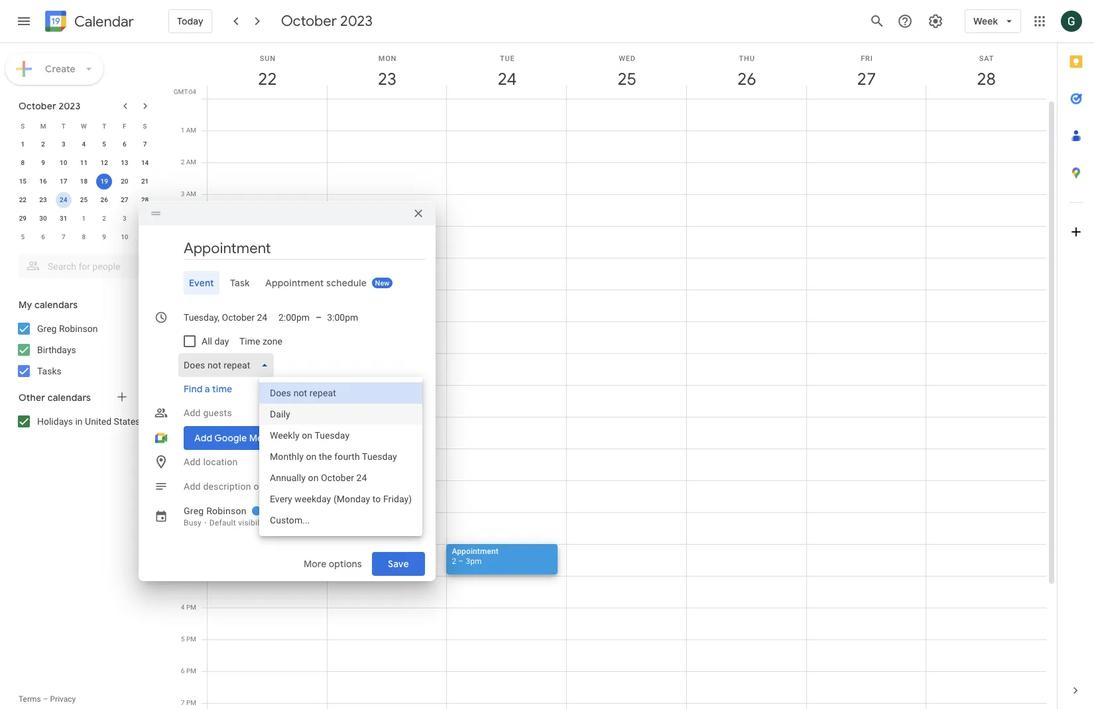 Task type: locate. For each thing, give the bounding box(es) containing it.
9 down november 2 element
[[102, 233, 106, 241]]

all day
[[202, 336, 229, 347]]

11 am from the top
[[186, 445, 196, 452]]

row containing 8
[[13, 154, 155, 172]]

0 vertical spatial 22
[[257, 68, 276, 90]]

0 vertical spatial 24
[[497, 68, 516, 90]]

5 am
[[181, 254, 196, 261]]

0 horizontal spatial t
[[61, 122, 66, 130]]

1 down 25 element
[[82, 215, 86, 222]]

1 vertical spatial greg robinson
[[184, 506, 246, 517]]

27 element
[[117, 192, 133, 208]]

1 vertical spatial 9
[[102, 233, 106, 241]]

0 vertical spatial 25
[[617, 68, 636, 90]]

am up "4 am"
[[186, 190, 196, 198]]

1
[[181, 127, 185, 134], [21, 141, 25, 148], [82, 215, 86, 222], [181, 509, 185, 516]]

0 horizontal spatial october
[[19, 100, 56, 112]]

12
[[100, 159, 108, 166], [177, 477, 185, 484]]

0 horizontal spatial 25
[[80, 196, 88, 204]]

0 vertical spatial appointment
[[266, 277, 324, 289]]

2023 down create
[[59, 100, 81, 112]]

0 horizontal spatial 3
[[62, 141, 65, 148]]

1 horizontal spatial t
[[102, 122, 106, 130]]

row containing 22
[[13, 191, 155, 210]]

– left 3pm
[[459, 557, 464, 566]]

greg up busy on the left bottom
[[184, 506, 204, 517]]

1 vertical spatial 28
[[141, 196, 149, 204]]

october up 22 column header
[[281, 12, 337, 31]]

5 inside the 'november 5' element
[[21, 233, 25, 241]]

2 am
[[181, 159, 196, 166]]

2 up 3 am
[[181, 159, 185, 166]]

am for 1 am
[[186, 127, 196, 134]]

1 vertical spatial 2023
[[59, 100, 81, 112]]

1 horizontal spatial –
[[316, 312, 322, 323]]

5 pm from the top
[[186, 668, 196, 675]]

7 am from the top
[[186, 318, 196, 325]]

6 pm
[[181, 668, 196, 675]]

0 horizontal spatial robinson
[[59, 324, 98, 334]]

7
[[143, 141, 147, 148], [62, 233, 65, 241], [181, 318, 185, 325], [181, 700, 185, 707]]

10 down find
[[177, 413, 185, 420]]

am for 11 am
[[186, 445, 196, 452]]

2 horizontal spatial 8
[[181, 350, 185, 357]]

25 down 18 element
[[80, 196, 88, 204]]

6
[[123, 141, 126, 148], [41, 233, 45, 241], [181, 286, 185, 293], [181, 668, 185, 675]]

greg
[[37, 324, 57, 334], [184, 506, 204, 517]]

6 down f on the left of page
[[123, 141, 126, 148]]

s
[[21, 122, 25, 130], [143, 122, 147, 130]]

row containing 15
[[13, 172, 155, 191]]

calendars up in
[[48, 392, 91, 404]]

grid
[[170, 43, 1057, 710]]

tab list
[[1058, 43, 1094, 673], [149, 271, 425, 295]]

4 down w
[[82, 141, 86, 148]]

10 down november 3 element
[[121, 233, 128, 241]]

27
[[856, 68, 875, 90], [121, 196, 128, 204]]

23 down mon
[[377, 68, 396, 90]]

1 add from the top
[[184, 408, 201, 419]]

wed
[[619, 54, 636, 63]]

28 down sat on the right top of page
[[976, 68, 995, 90]]

0 horizontal spatial 24
[[60, 196, 67, 204]]

am down 3 am
[[186, 222, 196, 229]]

2 left 3pm
[[452, 557, 456, 566]]

location
[[203, 457, 238, 468]]

tue 24
[[497, 54, 516, 90]]

grid containing 22
[[170, 43, 1057, 710]]

14
[[141, 159, 149, 166]]

busy
[[184, 519, 202, 528]]

1 horizontal spatial 2023
[[340, 12, 373, 31]]

2 horizontal spatial 3
[[181, 190, 185, 198]]

0 horizontal spatial 9
[[41, 159, 45, 166]]

27 inside 27 column header
[[856, 68, 875, 90]]

1 horizontal spatial 11
[[141, 233, 149, 241]]

am up event button
[[186, 254, 196, 261]]

am down 5 am
[[186, 286, 196, 293]]

5 am from the top
[[186, 254, 196, 261]]

robinson
[[59, 324, 98, 334], [206, 506, 246, 517]]

22 down the '15' element
[[19, 196, 27, 204]]

0 vertical spatial 27
[[856, 68, 875, 90]]

0 vertical spatial calendars
[[34, 299, 78, 311]]

2 vertical spatial 8
[[181, 350, 185, 357]]

9 am from the top
[[186, 381, 196, 389]]

0 vertical spatial 10
[[60, 159, 67, 166]]

gmt-04
[[174, 88, 196, 96]]

pm up busy on the left bottom
[[186, 509, 196, 516]]

11 down november 4 element
[[141, 233, 149, 241]]

1 vertical spatial 23
[[39, 196, 47, 204]]

9 inside grid
[[181, 381, 185, 389]]

am for 2 am
[[186, 159, 196, 166]]

7 down 6 pm at bottom
[[181, 700, 185, 707]]

pm up 5 pm
[[186, 604, 196, 612]]

25
[[617, 68, 636, 90], [80, 196, 88, 204]]

1 vertical spatial 27
[[121, 196, 128, 204]]

add for add location
[[184, 457, 201, 468]]

24 link
[[492, 64, 522, 95]]

am for 10 am
[[186, 413, 196, 420]]

– left end time text field
[[316, 312, 322, 323]]

1 am from the top
[[186, 127, 196, 134]]

1 horizontal spatial greg
[[184, 506, 204, 517]]

2 down m
[[41, 141, 45, 148]]

15
[[19, 178, 27, 185]]

10 am
[[177, 413, 196, 420]]

4 for 4 pm
[[181, 604, 185, 612]]

am up 8 am
[[186, 318, 196, 325]]

cell
[[208, 99, 327, 710], [327, 99, 447, 710], [447, 99, 567, 710], [567, 99, 687, 710], [687, 99, 807, 710], [807, 99, 927, 710], [927, 99, 1047, 710]]

am up 2 am on the left
[[186, 127, 196, 134]]

3 pm from the top
[[186, 604, 196, 612]]

1 horizontal spatial 22
[[257, 68, 276, 90]]

2023
[[340, 12, 373, 31], [59, 100, 81, 112]]

pm for 1 pm
[[186, 509, 196, 516]]

26 down thu
[[737, 68, 756, 90]]

11 inside grid
[[177, 445, 185, 452]]

find
[[184, 383, 203, 395]]

3 add from the top
[[184, 482, 201, 492]]

5 up event button
[[181, 254, 185, 261]]

1 vertical spatial 25
[[80, 196, 88, 204]]

calendars right my
[[34, 299, 78, 311]]

10 inside grid
[[177, 413, 185, 420]]

m
[[40, 122, 46, 130]]

add for add guests
[[184, 408, 201, 419]]

7 cell from the left
[[927, 99, 1047, 710]]

other calendars
[[19, 392, 91, 404]]

10 for november 10 element
[[121, 233, 128, 241]]

pm up 6 pm at bottom
[[186, 636, 196, 643]]

am down 7 am
[[186, 350, 196, 357]]

s left m
[[21, 122, 25, 130]]

am for 7 am
[[186, 318, 196, 325]]

calendar heading
[[72, 12, 134, 31]]

0 vertical spatial greg
[[37, 324, 57, 334]]

add inside dropdown button
[[184, 408, 201, 419]]

2 vertical spatial 11
[[177, 445, 185, 452]]

29
[[19, 215, 27, 222]]

2 horizontal spatial 11
[[177, 445, 185, 452]]

30 element
[[35, 211, 51, 227]]

10 up the 17
[[60, 159, 67, 166]]

add guests
[[184, 408, 232, 419]]

1 horizontal spatial 9
[[102, 233, 106, 241]]

1 horizontal spatial 8
[[82, 233, 86, 241]]

26 down 19, today 'element'
[[100, 196, 108, 204]]

5 up 6 pm at bottom
[[181, 636, 185, 643]]

pm for 12 pm
[[186, 477, 196, 484]]

28 inside 28 element
[[141, 196, 149, 204]]

row group containing 1
[[13, 135, 155, 247]]

26 inside 26 column header
[[737, 68, 756, 90]]

2 cell from the left
[[327, 99, 447, 710]]

1 up 2 am on the left
[[181, 127, 185, 134]]

24 inside column header
[[497, 68, 516, 90]]

25 down wed
[[617, 68, 636, 90]]

3
[[62, 141, 65, 148], [181, 190, 185, 198], [123, 215, 126, 222]]

2 horizontal spatial 10
[[177, 413, 185, 420]]

1 vertical spatial 22
[[19, 196, 27, 204]]

sat 28
[[976, 54, 995, 90]]

pm for 4 pm
[[186, 604, 196, 612]]

27 down the fri
[[856, 68, 875, 90]]

23
[[377, 68, 396, 90], [39, 196, 47, 204]]

november 1 element
[[76, 211, 92, 227]]

fri 27
[[856, 54, 875, 90]]

1 vertical spatial october
[[19, 100, 56, 112]]

s right f on the left of page
[[143, 122, 147, 130]]

2 horizontal spatial –
[[459, 557, 464, 566]]

1 horizontal spatial robinson
[[206, 506, 246, 517]]

1 horizontal spatial 26
[[737, 68, 756, 90]]

weekly on tuesday option
[[259, 425, 423, 446]]

mon
[[379, 54, 397, 63]]

main drawer image
[[16, 13, 32, 29]]

26
[[737, 68, 756, 90], [100, 196, 108, 204]]

12 for 12
[[100, 159, 108, 166]]

1 vertical spatial 8
[[82, 233, 86, 241]]

19, today element
[[96, 174, 112, 190]]

am for 3 am
[[186, 190, 196, 198]]

None search field
[[0, 249, 164, 279]]

24 down 17 element
[[60, 196, 67, 204]]

0 horizontal spatial 11
[[80, 159, 88, 166]]

appointment up start time text box
[[266, 277, 324, 289]]

0 horizontal spatial s
[[21, 122, 25, 130]]

8 inside november 8 element
[[82, 233, 86, 241]]

25 column header
[[567, 43, 687, 99]]

1 horizontal spatial 24
[[497, 68, 516, 90]]

5 pm
[[181, 636, 196, 643]]

november 7 element
[[56, 229, 71, 245]]

8 am from the top
[[186, 350, 196, 357]]

5
[[102, 141, 106, 148], [21, 233, 25, 241], [181, 254, 185, 261], [181, 636, 185, 643]]

time zone button
[[234, 330, 288, 354]]

11 up "18"
[[80, 159, 88, 166]]

1 vertical spatial 10
[[121, 233, 128, 241]]

wed 25
[[617, 54, 636, 90]]

8 down 7 am
[[181, 350, 185, 357]]

6 am from the top
[[186, 286, 196, 293]]

11
[[80, 159, 88, 166], [141, 233, 149, 241], [177, 445, 185, 452]]

1 vertical spatial 3
[[181, 190, 185, 198]]

3 am from the top
[[186, 190, 196, 198]]

add guests button
[[178, 401, 425, 425]]

november 3 element
[[117, 211, 133, 227]]

1 vertical spatial 24
[[60, 196, 67, 204]]

1 horizontal spatial 10
[[121, 233, 128, 241]]

25 inside wed 25
[[617, 68, 636, 90]]

w
[[81, 122, 87, 130]]

0 horizontal spatial tab list
[[149, 271, 425, 295]]

3 up "4 am"
[[181, 190, 185, 198]]

calendars
[[34, 299, 78, 311], [48, 392, 91, 404]]

robinson down my calendars dropdown button
[[59, 324, 98, 334]]

22 down sun
[[257, 68, 276, 90]]

other calendars button
[[3, 387, 164, 409]]

am left the a
[[186, 381, 196, 389]]

1 for 1 am
[[181, 127, 185, 134]]

pm down the add location
[[186, 477, 196, 484]]

am for 4 am
[[186, 222, 196, 229]]

2 s from the left
[[143, 122, 147, 130]]

End time text field
[[327, 310, 359, 326]]

1 horizontal spatial 3
[[123, 215, 126, 222]]

0 horizontal spatial 26
[[100, 196, 108, 204]]

1 cell from the left
[[208, 99, 327, 710]]

5 for 5 am
[[181, 254, 185, 261]]

1 t from the left
[[61, 122, 66, 130]]

1 horizontal spatial 12
[[177, 477, 185, 484]]

0 vertical spatial october 2023
[[281, 12, 373, 31]]

11 down 10 am
[[177, 445, 185, 452]]

10 am from the top
[[186, 413, 196, 420]]

2 vertical spatial 10
[[177, 413, 185, 420]]

0 horizontal spatial 10
[[60, 159, 67, 166]]

8 down the november 1 element
[[82, 233, 86, 241]]

calendars inside dropdown button
[[34, 299, 78, 311]]

4 down 3 am
[[181, 222, 185, 229]]

add down 11 am at the left of page
[[184, 457, 201, 468]]

row group
[[13, 135, 155, 247]]

3 cell from the left
[[447, 99, 567, 710]]

6 up 7 pm
[[181, 668, 185, 675]]

am left guests
[[186, 413, 196, 420]]

2 t from the left
[[102, 122, 106, 130]]

0 vertical spatial 12
[[100, 159, 108, 166]]

12 up 19
[[100, 159, 108, 166]]

0 horizontal spatial 2023
[[59, 100, 81, 112]]

0 horizontal spatial –
[[43, 695, 48, 704]]

november 5 element
[[15, 229, 31, 245]]

add other calendars image
[[115, 391, 129, 404]]

6 down 30 "element"
[[41, 233, 45, 241]]

4 up 5 pm
[[181, 604, 185, 612]]

4 am from the top
[[186, 222, 196, 229]]

28 down 21 element
[[141, 196, 149, 204]]

2 vertical spatial add
[[184, 482, 201, 492]]

0 vertical spatial 23
[[377, 68, 396, 90]]

7 inside the november 7 element
[[62, 233, 65, 241]]

19
[[100, 178, 108, 185]]

am up the add location
[[186, 445, 196, 452]]

october
[[281, 12, 337, 31], [19, 100, 56, 112]]

0 horizontal spatial 27
[[121, 196, 128, 204]]

0 horizontal spatial 12
[[100, 159, 108, 166]]

12 inside grid
[[177, 477, 185, 484]]

– right the terms link
[[43, 695, 48, 704]]

3 inside grid
[[181, 190, 185, 198]]

0 vertical spatial october
[[281, 12, 337, 31]]

10
[[60, 159, 67, 166], [121, 233, 128, 241], [177, 413, 185, 420]]

greg robinson
[[37, 324, 98, 334], [184, 506, 246, 517]]

pm down 6 pm at bottom
[[186, 700, 196, 707]]

in
[[75, 417, 83, 427]]

3 up '10' element
[[62, 141, 65, 148]]

27 inside 27 element
[[121, 196, 128, 204]]

greg robinson up default
[[184, 506, 246, 517]]

add down find
[[184, 408, 201, 419]]

1 vertical spatial october 2023
[[19, 100, 81, 112]]

28 inside 28 column header
[[976, 68, 995, 90]]

6 left event
[[181, 286, 185, 293]]

t left w
[[61, 122, 66, 130]]

t left f on the left of page
[[102, 122, 106, 130]]

pm up 7 pm
[[186, 668, 196, 675]]

Add title text field
[[184, 239, 425, 259]]

8 inside grid
[[181, 350, 185, 357]]

am
[[186, 127, 196, 134], [186, 159, 196, 166], [186, 190, 196, 198], [186, 222, 196, 229], [186, 254, 196, 261], [186, 286, 196, 293], [186, 318, 196, 325], [186, 350, 196, 357], [186, 381, 196, 389], [186, 413, 196, 420], [186, 445, 196, 452]]

0 vertical spatial 26
[[737, 68, 756, 90]]

27 down 20 element on the top of the page
[[121, 196, 128, 204]]

12 down 11 am at the left of page
[[177, 477, 185, 484]]

greg up birthdays
[[37, 324, 57, 334]]

6 inside the november 6 element
[[41, 233, 45, 241]]

29 element
[[15, 211, 31, 227]]

united
[[85, 417, 112, 427]]

3 down 27 element on the top left
[[123, 215, 126, 222]]

1 horizontal spatial 23
[[377, 68, 396, 90]]

9 up 16
[[41, 159, 45, 166]]

to element
[[316, 312, 322, 323]]

1 vertical spatial calendars
[[48, 392, 91, 404]]

5 down 29 element
[[21, 233, 25, 241]]

2 vertical spatial 9
[[181, 381, 185, 389]]

greg robinson up birthdays
[[37, 324, 98, 334]]

0 vertical spatial greg robinson
[[37, 324, 98, 334]]

0 vertical spatial add
[[184, 408, 201, 419]]

10 element
[[56, 155, 71, 171]]

greg inside my calendars "list"
[[37, 324, 57, 334]]

1 horizontal spatial october
[[281, 12, 337, 31]]

november 8 element
[[76, 229, 92, 245]]

2 vertical spatial –
[[43, 695, 48, 704]]

robinson up default
[[206, 506, 246, 517]]

1 vertical spatial 12
[[177, 477, 185, 484]]

1 horizontal spatial 25
[[617, 68, 636, 90]]

1 vertical spatial appointment
[[452, 547, 499, 556]]

my calendars button
[[3, 294, 164, 316]]

1 vertical spatial add
[[184, 457, 201, 468]]

23 down 16 element
[[39, 196, 47, 204]]

1 vertical spatial 11
[[141, 233, 149, 241]]

0 horizontal spatial greg
[[37, 324, 57, 334]]

0 vertical spatial 9
[[41, 159, 45, 166]]

create button
[[5, 53, 103, 85]]

default
[[209, 519, 236, 528]]

add
[[184, 408, 201, 419], [184, 457, 201, 468], [184, 482, 201, 492]]

4 pm
[[181, 604, 196, 612]]

2 am from the top
[[186, 159, 196, 166]]

privacy
[[50, 695, 76, 704]]

22
[[257, 68, 276, 90], [19, 196, 27, 204]]

zone
[[263, 336, 283, 347]]

add up 1 pm
[[184, 482, 201, 492]]

2
[[41, 141, 45, 148], [181, 159, 185, 166], [102, 215, 106, 222], [452, 557, 456, 566]]

24 down "tue"
[[497, 68, 516, 90]]

4 pm from the top
[[186, 636, 196, 643]]

calendars inside dropdown button
[[48, 392, 91, 404]]

appointment
[[266, 277, 324, 289], [452, 547, 499, 556]]

0 vertical spatial 11
[[80, 159, 88, 166]]

sun
[[260, 54, 276, 63]]

7 up 8 am
[[181, 318, 185, 325]]

2 add from the top
[[184, 457, 201, 468]]

0 vertical spatial robinson
[[59, 324, 98, 334]]

1 horizontal spatial 28
[[976, 68, 995, 90]]

0 horizontal spatial 8
[[21, 159, 25, 166]]

4 down 28 element
[[143, 215, 147, 222]]

11 for 11 element
[[80, 159, 88, 166]]

None field
[[178, 354, 280, 377]]

2 pm from the top
[[186, 509, 196, 516]]

6 pm from the top
[[186, 700, 196, 707]]

8
[[21, 159, 25, 166], [82, 233, 86, 241], [181, 350, 185, 357]]

0 vertical spatial 28
[[976, 68, 995, 90]]

16 element
[[35, 174, 51, 190]]

1 pm from the top
[[186, 477, 196, 484]]

custom... option
[[259, 510, 423, 531]]

24 cell
[[53, 191, 74, 210]]

1 horizontal spatial s
[[143, 122, 147, 130]]

1 up busy on the left bottom
[[181, 509, 185, 516]]

7 for 7 pm
[[181, 700, 185, 707]]

12 inside row
[[100, 159, 108, 166]]

pm
[[186, 477, 196, 484], [186, 509, 196, 516], [186, 604, 196, 612], [186, 636, 196, 643], [186, 668, 196, 675], [186, 700, 196, 707]]

27 link
[[852, 64, 882, 95]]

28 column header
[[926, 43, 1047, 99]]

am up 3 am
[[186, 159, 196, 166]]

appointment up 3pm
[[452, 547, 499, 556]]

october up m
[[19, 100, 56, 112]]

row
[[202, 99, 1047, 710], [13, 117, 155, 135], [13, 135, 155, 154], [13, 154, 155, 172], [13, 172, 155, 191], [13, 191, 155, 210], [13, 210, 155, 228], [13, 228, 155, 247]]

23 column header
[[327, 43, 447, 99]]

1 up 15
[[21, 141, 25, 148]]

tasks
[[37, 366, 62, 377]]

time
[[240, 336, 261, 347]]

2 horizontal spatial 9
[[181, 381, 185, 389]]

9 left the a
[[181, 381, 185, 389]]

7 down 31 element
[[62, 233, 65, 241]]

2023 up 23 column header
[[340, 12, 373, 31]]

1 horizontal spatial 27
[[856, 68, 875, 90]]

8 up 15
[[21, 159, 25, 166]]

terms
[[19, 695, 41, 704]]

1 vertical spatial –
[[459, 557, 464, 566]]

1 vertical spatial 26
[[100, 196, 108, 204]]

22 inside row
[[19, 196, 27, 204]]

2 vertical spatial 3
[[123, 215, 126, 222]]

5 for 5 pm
[[181, 636, 185, 643]]



Task type: describe. For each thing, give the bounding box(es) containing it.
26 element
[[96, 192, 112, 208]]

8 for november 8 element
[[82, 233, 86, 241]]

3pm
[[466, 557, 482, 566]]

am for 6 am
[[186, 286, 196, 293]]

28 link
[[971, 64, 1002, 95]]

add description or
[[184, 482, 265, 492]]

pm for 6 pm
[[186, 668, 196, 675]]

terms – privacy
[[19, 695, 76, 704]]

6 for 6 pm
[[181, 668, 185, 675]]

tue
[[500, 54, 515, 63]]

10 for 10 am
[[177, 413, 185, 420]]

time
[[212, 383, 232, 395]]

am for 8 am
[[186, 350, 196, 357]]

11 element
[[76, 155, 92, 171]]

22 inside column header
[[257, 68, 276, 90]]

add for add description or
[[184, 482, 201, 492]]

default visibility
[[209, 519, 268, 528]]

9 for 9 am
[[181, 381, 185, 389]]

monthly on the fourth tuesday option
[[259, 446, 423, 468]]

20
[[121, 178, 128, 185]]

6 cell from the left
[[807, 99, 927, 710]]

annually on october 24 option
[[259, 468, 423, 489]]

november 4 element
[[137, 211, 153, 227]]

row containing s
[[13, 117, 155, 135]]

1 horizontal spatial october 2023
[[281, 12, 373, 31]]

6 am
[[181, 286, 196, 293]]

20 element
[[117, 174, 133, 190]]

holidays in united states
[[37, 417, 140, 427]]

other
[[19, 392, 45, 404]]

all
[[202, 336, 212, 347]]

11 for november 11 element
[[141, 233, 149, 241]]

my
[[19, 299, 32, 311]]

23 link
[[372, 64, 403, 95]]

Start date text field
[[184, 310, 268, 326]]

26 column header
[[686, 43, 807, 99]]

9 for november 9 element
[[102, 233, 106, 241]]

a
[[205, 383, 210, 395]]

sun 22
[[257, 54, 276, 90]]

23 inside row
[[39, 196, 47, 204]]

calendar element
[[42, 8, 134, 37]]

25 link
[[612, 64, 642, 95]]

26 link
[[732, 64, 762, 95]]

19 cell
[[94, 172, 114, 191]]

settings menu image
[[928, 13, 944, 29]]

row containing appointment
[[202, 99, 1047, 710]]

appointment 2 – 3pm
[[452, 547, 499, 566]]

1 s from the left
[[21, 122, 25, 130]]

12 element
[[96, 155, 112, 171]]

9 am
[[181, 381, 196, 389]]

1 horizontal spatial tab list
[[1058, 43, 1094, 673]]

add location
[[184, 457, 238, 468]]

visibility
[[238, 519, 268, 528]]

21 element
[[137, 174, 153, 190]]

25 inside row
[[80, 196, 88, 204]]

event button
[[184, 271, 219, 295]]

create
[[45, 63, 76, 75]]

22 column header
[[207, 43, 327, 99]]

robinson inside my calendars "list"
[[59, 324, 98, 334]]

1 for 1 pm
[[181, 509, 185, 516]]

0 vertical spatial 2023
[[340, 12, 373, 31]]

04
[[189, 88, 196, 96]]

birthdays
[[37, 345, 76, 355]]

am for 9 am
[[186, 381, 196, 389]]

16
[[39, 178, 47, 185]]

0 vertical spatial –
[[316, 312, 322, 323]]

11 am
[[177, 445, 196, 452]]

24 inside cell
[[60, 196, 67, 204]]

1 horizontal spatial greg robinson
[[184, 506, 246, 517]]

7 up the 14 on the left
[[143, 141, 147, 148]]

25 element
[[76, 192, 92, 208]]

calendars for other calendars
[[48, 392, 91, 404]]

6 for the november 6 element
[[41, 233, 45, 241]]

Search for people text field
[[27, 255, 143, 279]]

tab list containing event
[[149, 271, 425, 295]]

2 down the 26 element
[[102, 215, 106, 222]]

27 column header
[[806, 43, 927, 99]]

3 for november 3 element
[[123, 215, 126, 222]]

pm for 7 pm
[[186, 700, 196, 707]]

states
[[114, 417, 140, 427]]

cell containing appointment
[[447, 99, 567, 710]]

17 element
[[56, 174, 71, 190]]

pm for 5 pm
[[186, 636, 196, 643]]

18
[[80, 178, 88, 185]]

new
[[375, 279, 390, 288]]

task
[[230, 277, 250, 289]]

task button
[[225, 271, 255, 295]]

1 vertical spatial greg
[[184, 506, 204, 517]]

10 for '10' element
[[60, 159, 67, 166]]

31
[[60, 215, 67, 222]]

schedule
[[327, 277, 367, 289]]

13 element
[[117, 155, 133, 171]]

23 element
[[35, 192, 51, 208]]

am for 5 am
[[186, 254, 196, 261]]

row containing 29
[[13, 210, 155, 228]]

today
[[177, 15, 203, 27]]

3 for 3 am
[[181, 190, 185, 198]]

6 for 6 am
[[181, 286, 185, 293]]

november 9 element
[[96, 229, 112, 245]]

privacy link
[[50, 695, 76, 704]]

4 for 4 am
[[181, 222, 185, 229]]

daily option
[[259, 404, 423, 425]]

22 link
[[252, 64, 283, 95]]

time zone
[[240, 336, 283, 347]]

30
[[39, 215, 47, 222]]

or
[[254, 482, 262, 492]]

12 pm
[[177, 477, 196, 484]]

18 element
[[76, 174, 92, 190]]

1 am
[[181, 127, 196, 134]]

22 element
[[15, 192, 31, 208]]

find a time
[[184, 383, 232, 395]]

greg robinson inside my calendars "list"
[[37, 324, 98, 334]]

appointment for schedule
[[266, 277, 324, 289]]

7 for 7 am
[[181, 318, 185, 325]]

26 inside the 26 element
[[100, 196, 108, 204]]

recurrence list box
[[259, 377, 423, 537]]

new element
[[372, 278, 393, 289]]

28 element
[[137, 192, 153, 208]]

appointment for 2
[[452, 547, 499, 556]]

4 am
[[181, 222, 196, 229]]

find a time button
[[178, 377, 238, 401]]

today button
[[168, 5, 212, 37]]

0 horizontal spatial october 2023
[[19, 100, 81, 112]]

24 column header
[[447, 43, 567, 99]]

8 am
[[181, 350, 196, 357]]

14 element
[[137, 155, 153, 171]]

1 vertical spatial robinson
[[206, 506, 246, 517]]

appointment schedule
[[266, 277, 367, 289]]

event
[[189, 277, 214, 289]]

11 for 11 am
[[177, 445, 185, 452]]

13
[[121, 159, 128, 166]]

f
[[123, 122, 126, 130]]

3 am
[[181, 190, 196, 198]]

12 for 12 pm
[[177, 477, 185, 484]]

fri
[[861, 54, 873, 63]]

does not repeat option
[[259, 383, 423, 404]]

5 for the 'november 5' element
[[21, 233, 25, 241]]

november 10 element
[[117, 229, 133, 245]]

day
[[214, 336, 229, 347]]

row containing 5
[[13, 228, 155, 247]]

2 inside the appointment 2 – 3pm
[[452, 557, 456, 566]]

1 for the november 1 element
[[82, 215, 86, 222]]

– inside the appointment 2 – 3pm
[[459, 557, 464, 566]]

5 cell from the left
[[687, 99, 807, 710]]

0 vertical spatial 3
[[62, 141, 65, 148]]

week button
[[965, 5, 1021, 37]]

21
[[141, 178, 149, 185]]

november 6 element
[[35, 229, 51, 245]]

7 for the november 7 element
[[62, 233, 65, 241]]

5 up 12 element
[[102, 141, 106, 148]]

23 inside mon 23
[[377, 68, 396, 90]]

0 vertical spatial 8
[[21, 159, 25, 166]]

4 cell from the left
[[567, 99, 687, 710]]

row containing 1
[[13, 135, 155, 154]]

october 2023 grid
[[13, 117, 155, 247]]

week
[[974, 15, 998, 27]]

thu 26
[[737, 54, 756, 90]]

gmt-
[[174, 88, 189, 96]]

every weekday (monday to friday) option
[[259, 489, 423, 510]]

thu
[[739, 54, 755, 63]]

1 pm
[[181, 509, 196, 516]]

calendars for my calendars
[[34, 299, 78, 311]]

november 2 element
[[96, 211, 112, 227]]

7 am
[[181, 318, 196, 325]]

sat
[[980, 54, 994, 63]]

15 element
[[15, 174, 31, 190]]

holidays
[[37, 417, 73, 427]]

4 for november 4 element
[[143, 215, 147, 222]]

description
[[203, 482, 251, 492]]

31 element
[[56, 211, 71, 227]]

my calendars
[[19, 299, 78, 311]]

24 element
[[56, 192, 71, 208]]

my calendars list
[[3, 318, 164, 382]]

Start time text field
[[279, 310, 310, 326]]

november 11 element
[[137, 229, 153, 245]]

calendar
[[74, 12, 134, 31]]

8 for 8 am
[[181, 350, 185, 357]]



Task type: vqa. For each thing, say whether or not it's contained in the screenshot.
"calendar" within the add calendar tree item
no



